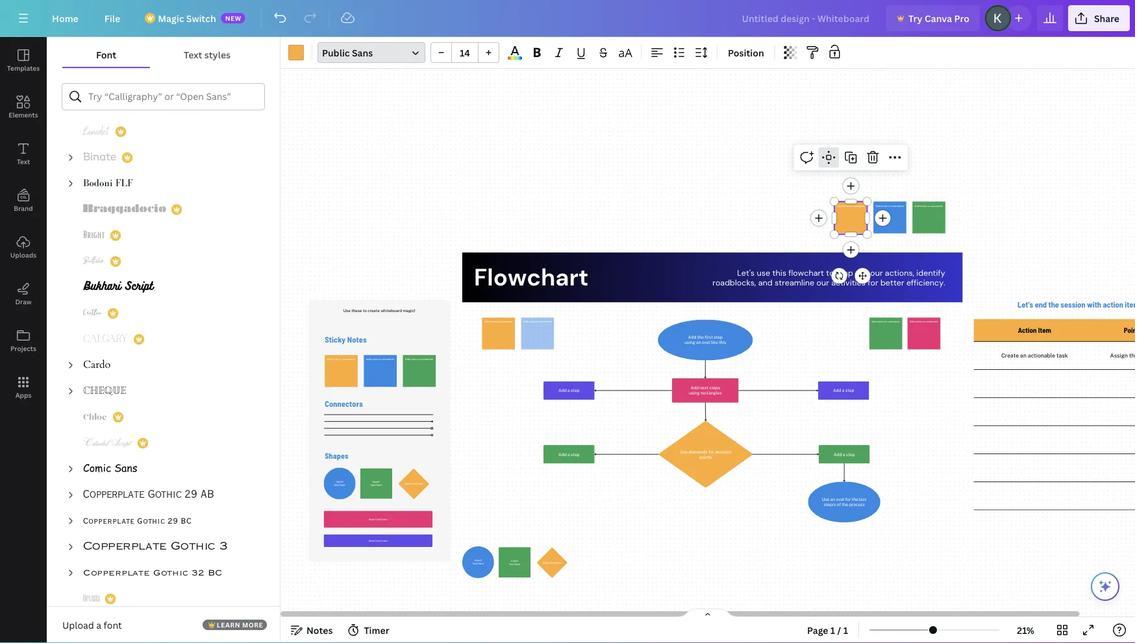 Task type: locate. For each thing, give the bounding box(es) containing it.
new
[[225, 14, 241, 22]]

0 horizontal spatial text
[[17, 157, 30, 166]]

try
[[909, 12, 923, 24]]

1 vertical spatial notes
[[307, 624, 333, 637]]

the right assign
[[1129, 353, 1135, 359]]

efficiency.
[[907, 278, 945, 289]]

cardo image
[[83, 358, 110, 373]]

the right end
[[1049, 300, 1059, 310]]

binate image
[[83, 150, 117, 166]]

more
[[242, 621, 263, 630]]

pro
[[954, 12, 970, 24]]

1 right /
[[843, 624, 848, 637]]

let's end the session with action item
[[1018, 300, 1135, 310]]

sticky
[[325, 335, 346, 344]]

side panel tab list
[[0, 37, 47, 411]]

switch
[[186, 12, 216, 24]]

tree
[[47, 93, 280, 612]]

color range image
[[508, 57, 522, 60]]

page 1 / 1
[[807, 624, 848, 637]]

projects
[[10, 344, 36, 353]]

for
[[868, 278, 878, 289]]

actionable
[[1028, 353, 1056, 359]]

notes
[[347, 335, 367, 344], [307, 624, 333, 637]]

comic sans image
[[83, 462, 138, 477]]

draw button
[[0, 271, 47, 318]]

1
[[831, 624, 835, 637], [843, 624, 848, 637]]

sans
[[352, 46, 373, 59]]

text left the styles
[[184, 48, 202, 61]]

position button
[[723, 42, 769, 63]]

braggadocio image
[[83, 202, 166, 218]]

benedict image
[[83, 124, 110, 140]]

1 horizontal spatial 1
[[843, 624, 848, 637]]

let's left the use at the top right of page
[[737, 268, 755, 278]]

our right out
[[870, 268, 883, 278]]

notes left timer button
[[307, 624, 333, 637]]

apps button
[[0, 364, 47, 411]]

file
[[104, 12, 120, 24]]

show pages image
[[677, 609, 739, 619]]

0 vertical spatial notes
[[347, 335, 367, 344]]

1 vertical spatial let's
[[1018, 300, 1033, 310]]

with
[[1087, 300, 1101, 310]]

1 horizontal spatial the
[[1129, 353, 1135, 359]]

the
[[1049, 300, 1059, 310], [1129, 353, 1135, 359]]

activities
[[831, 278, 866, 289]]

text
[[184, 48, 202, 61], [17, 157, 30, 166]]

our left map
[[817, 278, 829, 289]]

0 vertical spatial text
[[184, 48, 202, 61]]

timer button
[[343, 620, 395, 641]]

this
[[773, 268, 786, 278]]

1 vertical spatial text
[[17, 157, 30, 166]]

item
[[1125, 300, 1135, 310]]

draw
[[15, 297, 32, 306]]

0 horizontal spatial let's
[[737, 268, 755, 278]]

1 horizontal spatial let's
[[1018, 300, 1033, 310]]

magic
[[158, 12, 184, 24]]

text inside "side panel" tab list
[[17, 157, 30, 166]]

buffalo image
[[83, 254, 105, 270]]

bright image
[[83, 228, 105, 244]]

copperplate gothic 29 ab image
[[83, 488, 214, 503]]

uploads
[[10, 251, 36, 259]]

1 left /
[[831, 624, 835, 637]]

text styles button
[[150, 42, 264, 67]]

learn
[[217, 621, 240, 630]]

0 horizontal spatial notes
[[307, 624, 333, 637]]

projects button
[[0, 318, 47, 364]]

assign the
[[1110, 353, 1135, 359]]

1 horizontal spatial notes
[[347, 335, 367, 344]]

#ffaa2b image
[[288, 45, 304, 60]]

cheque image
[[83, 384, 126, 399]]

copperplate gothic 32 ab image
[[83, 540, 227, 555]]

chloe image
[[83, 410, 108, 425]]

1 vertical spatial the
[[1129, 353, 1135, 359]]

share button
[[1068, 5, 1130, 31]]

0 vertical spatial the
[[1049, 300, 1059, 310]]

group
[[431, 42, 499, 63]]

let's
[[737, 268, 755, 278], [1018, 300, 1033, 310]]

notes button
[[286, 620, 338, 641]]

0 horizontal spatial 1
[[831, 624, 835, 637]]

assign
[[1110, 353, 1128, 359]]

flowchart
[[789, 268, 824, 278]]

our
[[870, 268, 883, 278], [817, 278, 829, 289]]

upload a font
[[62, 619, 122, 631]]

notes right the sticky
[[347, 335, 367, 344]]

let's inside the let's use this flowchart to map out our actions, identify roadblocks, and streamline our activities for better efficiency.
[[737, 268, 755, 278]]

1 horizontal spatial text
[[184, 48, 202, 61]]

bukhari script image
[[83, 280, 155, 296]]

citadel script image
[[83, 436, 132, 451]]

create
[[1002, 353, 1019, 359]]

text up brand button
[[17, 157, 30, 166]]

font button
[[62, 42, 150, 67]]

apps
[[15, 391, 31, 400]]

font
[[104, 619, 122, 631]]

0 horizontal spatial the
[[1049, 300, 1059, 310]]

let's left end
[[1018, 300, 1033, 310]]

position
[[728, 46, 764, 59]]

action
[[1018, 326, 1037, 335]]

bodoni flf image
[[83, 176, 134, 192]]

action item
[[1018, 326, 1051, 335]]

0 vertical spatial let's
[[737, 268, 755, 278]]

templates button
[[0, 37, 47, 84]]

share
[[1094, 12, 1120, 24]]

canva assistant image
[[1098, 579, 1113, 595]]

poin
[[1124, 326, 1135, 335]]

better
[[881, 278, 904, 289]]

try canva pro button
[[887, 5, 980, 31]]

file button
[[94, 5, 131, 31]]

item
[[1038, 326, 1051, 335]]



Task type: vqa. For each thing, say whether or not it's contained in the screenshot.
Position in the top of the page
yes



Task type: describe. For each thing, give the bounding box(es) containing it.
out
[[856, 268, 868, 278]]

elements
[[9, 110, 38, 119]]

a
[[96, 619, 101, 631]]

map
[[837, 268, 853, 278]]

public
[[322, 46, 350, 59]]

0 horizontal spatial our
[[817, 278, 829, 289]]

streamline
[[775, 278, 815, 289]]

connectors
[[325, 399, 363, 409]]

2 1 from the left
[[843, 624, 848, 637]]

session
[[1061, 300, 1086, 310]]

elements button
[[0, 84, 47, 131]]

text styles
[[184, 48, 231, 61]]

text for text styles
[[184, 48, 202, 61]]

shapes
[[325, 451, 348, 461]]

notes inside button
[[307, 624, 333, 637]]

page
[[807, 624, 828, 637]]

main menu bar
[[0, 0, 1135, 37]]

/
[[838, 624, 841, 637]]

an
[[1020, 353, 1027, 359]]

use
[[757, 268, 770, 278]]

1 1 from the left
[[831, 624, 835, 637]]

– – number field
[[456, 46, 474, 59]]

home
[[52, 12, 78, 24]]

actions,
[[885, 268, 914, 278]]

styles
[[204, 48, 231, 61]]

21%
[[1017, 624, 1034, 637]]

devasia image
[[83, 592, 100, 607]]

21% button
[[1005, 620, 1047, 641]]

let's for end
[[1018, 300, 1033, 310]]

uploads button
[[0, 224, 47, 271]]

text button
[[0, 131, 47, 177]]

let's for use
[[737, 268, 755, 278]]

brand
[[14, 204, 33, 213]]

copperplate gothic 32 bc image
[[83, 566, 222, 581]]

learn more
[[217, 621, 263, 630]]

identify
[[917, 268, 945, 278]]

upload
[[62, 619, 94, 631]]

templates
[[7, 64, 40, 72]]

text for text
[[17, 157, 30, 166]]

Try "Calligraphy" or "Open Sans" search field
[[88, 84, 256, 109]]

Design title text field
[[732, 5, 881, 31]]

calgary image
[[83, 332, 129, 347]]

#ffaa2b image
[[288, 45, 304, 60]]

end
[[1035, 300, 1047, 310]]

to
[[826, 268, 834, 278]]

try canva pro
[[909, 12, 970, 24]]

public sans button
[[318, 42, 425, 63]]

timer
[[364, 624, 389, 637]]

home link
[[42, 5, 89, 31]]

learn more button
[[202, 620, 267, 631]]

magic switch
[[158, 12, 216, 24]]

brand button
[[0, 177, 47, 224]]

create an actionable task
[[1002, 353, 1068, 359]]

action
[[1103, 300, 1123, 310]]

let's use this flowchart to map out our actions, identify roadblocks, and streamline our activities for better efficiency.
[[713, 268, 945, 289]]

1 horizontal spatial our
[[870, 268, 883, 278]]

sticky notes
[[325, 335, 367, 344]]

task
[[1057, 353, 1068, 359]]

roadblocks,
[[713, 278, 756, 289]]

and
[[758, 278, 773, 289]]

copperplate gothic 29 bc image
[[83, 514, 192, 529]]

caitlin image
[[83, 306, 103, 321]]

public sans
[[322, 46, 373, 59]]

font
[[96, 48, 116, 61]]

canva
[[925, 12, 952, 24]]



